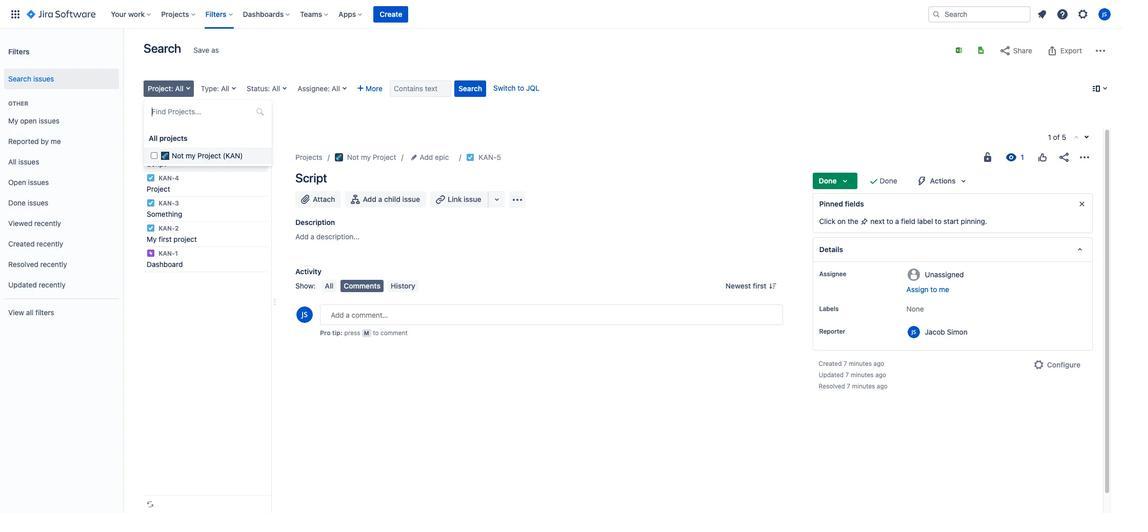 Task type: locate. For each thing, give the bounding box(es) containing it.
0 vertical spatial 1
[[1049, 133, 1052, 142]]

a left child
[[378, 195, 382, 204]]

a down description
[[311, 232, 315, 241]]

share link
[[994, 43, 1038, 59]]

0 horizontal spatial kan-5
[[157, 149, 179, 157]]

history
[[391, 282, 416, 290]]

to right next
[[887, 217, 894, 226]]

1 left of
[[1049, 133, 1052, 142]]

your work button
[[108, 6, 155, 22]]

1 vertical spatial me
[[940, 285, 950, 294]]

my inside all projects element
[[186, 151, 196, 160]]

open in microsoft excel image
[[955, 46, 964, 54]]

first inside button
[[753, 282, 767, 290]]

kan- up something
[[159, 200, 175, 207]]

2 horizontal spatial project
[[373, 153, 396, 162]]

updated recently
[[8, 280, 66, 289]]

2 vertical spatial add
[[296, 232, 309, 241]]

add down description
[[296, 232, 309, 241]]

project left (kan)
[[198, 151, 221, 160]]

2 issue from the left
[[464, 195, 482, 204]]

start
[[944, 217, 959, 226]]

to right assign
[[931, 285, 938, 294]]

issues for done issues
[[28, 198, 48, 207]]

0 horizontal spatial my
[[8, 116, 18, 125]]

Add a comment… field
[[320, 305, 783, 325]]

1 vertical spatial minutes
[[851, 371, 874, 379]]

1 vertical spatial task image
[[147, 199, 155, 207]]

1 vertical spatial search
[[8, 74, 31, 83]]

1 vertical spatial projects
[[296, 153, 323, 162]]

0 vertical spatial search
[[144, 41, 181, 55]]

0 vertical spatial my
[[8, 116, 18, 125]]

issue inside button
[[464, 195, 482, 204]]

a left field
[[896, 217, 900, 226]]

done inside other group
[[8, 198, 26, 207]]

updated down reporter
[[819, 371, 844, 379]]

projects right work
[[161, 9, 189, 18]]

done image
[[868, 175, 880, 187]]

2 horizontal spatial search
[[459, 84, 482, 93]]

projects
[[159, 134, 188, 143]]

primary element
[[6, 0, 929, 28]]

1 horizontal spatial filters
[[206, 9, 227, 18]]

jira software image
[[27, 8, 96, 20], [27, 8, 96, 20]]

1 of 5
[[1049, 133, 1067, 142]]

pro
[[320, 329, 331, 337]]

0 horizontal spatial my
[[186, 151, 196, 160]]

script down projects link
[[296, 171, 327, 185]]

0 horizontal spatial updated
[[8, 280, 37, 289]]

banner
[[0, 0, 1124, 29]]

0 horizontal spatial search
[[8, 74, 31, 83]]

kan-5 up link web pages and more image
[[479, 153, 501, 162]]

done up pinned
[[819, 177, 837, 185]]

search image
[[933, 10, 941, 18]]

assignee:
[[298, 84, 330, 93]]

7
[[844, 360, 848, 368], [846, 371, 849, 379], [847, 383, 851, 390]]

1 horizontal spatial search
[[144, 41, 181, 55]]

2 horizontal spatial a
[[896, 217, 900, 226]]

search inside group
[[8, 74, 31, 83]]

1 vertical spatial add
[[363, 195, 377, 204]]

all button
[[322, 280, 337, 292]]

1 horizontal spatial a
[[378, 195, 382, 204]]

issues inside all issues link
[[18, 157, 39, 166]]

kan- up dashboard
[[159, 250, 175, 258]]

newest first image
[[769, 282, 777, 290]]

add a description...
[[296, 232, 360, 241]]

to left start
[[935, 217, 942, 226]]

1 horizontal spatial by
[[164, 135, 171, 143]]

0 vertical spatial task image
[[467, 153, 475, 162]]

work
[[128, 9, 145, 18]]

0 vertical spatial filters
[[206, 9, 227, 18]]

recently down created recently link
[[40, 260, 67, 269]]

add inside dropdown button
[[420, 153, 433, 162]]

2 vertical spatial created
[[819, 360, 842, 368]]

epic image
[[147, 249, 155, 258]]

my up epic image
[[147, 235, 157, 244]]

recently for viewed recently
[[34, 219, 61, 228]]

task image
[[467, 153, 475, 162], [147, 174, 155, 182]]

search left switch
[[459, 84, 482, 93]]

0 horizontal spatial projects
[[161, 9, 189, 18]]

issues inside open issues link
[[28, 178, 49, 187]]

issue
[[403, 195, 420, 204], [464, 195, 482, 204]]

script up kan-4
[[147, 160, 166, 168]]

resolved
[[8, 260, 38, 269], [819, 383, 846, 390]]

1 horizontal spatial me
[[940, 285, 950, 294]]

search issues group
[[4, 66, 119, 92]]

order by created link
[[144, 132, 207, 145]]

0 vertical spatial first
[[159, 235, 172, 244]]

created down reporter
[[819, 360, 842, 368]]

comment
[[381, 329, 408, 337]]

add for add a description...
[[296, 232, 309, 241]]

0 horizontal spatial a
[[311, 232, 315, 241]]

issues inside my open issues link
[[39, 116, 60, 125]]

all
[[175, 84, 183, 93], [221, 84, 229, 93], [272, 84, 280, 93], [332, 84, 340, 93], [149, 134, 158, 143], [8, 157, 16, 166], [325, 282, 334, 290]]

1 horizontal spatial 1
[[1049, 133, 1052, 142]]

1 vertical spatial my
[[147, 235, 157, 244]]

filters
[[35, 308, 54, 317]]

kan- for something
[[159, 200, 175, 207]]

project: all
[[148, 84, 183, 93]]

issue right link
[[464, 195, 482, 204]]

1 horizontal spatial script
[[296, 171, 327, 185]]

to inside button
[[931, 285, 938, 294]]

updated
[[8, 280, 37, 289], [819, 371, 844, 379]]

show:
[[296, 282, 316, 290]]

all up open
[[8, 157, 16, 166]]

filters inside dropdown button
[[206, 9, 227, 18]]

updated down resolved recently
[[8, 280, 37, 289]]

0 horizontal spatial add
[[296, 232, 309, 241]]

0 vertical spatial created
[[173, 135, 197, 143]]

1 horizontal spatial created
[[173, 135, 197, 143]]

assignee: all
[[298, 84, 340, 93]]

1 task image from the top
[[147, 149, 155, 157]]

0 vertical spatial resolved
[[8, 260, 38, 269]]

task image for something
[[147, 199, 155, 207]]

kan- for my first project
[[159, 225, 175, 232]]

3
[[175, 200, 179, 207]]

kan- left the copy link to issue icon
[[479, 153, 497, 162]]

2 vertical spatial a
[[311, 232, 315, 241]]

task image
[[147, 149, 155, 157], [147, 199, 155, 207], [147, 224, 155, 232]]

0 vertical spatial ago
[[874, 360, 885, 368]]

assign
[[907, 285, 929, 294]]

kan-5 down order by created
[[157, 149, 179, 157]]

all right show:
[[325, 282, 334, 290]]

apps button
[[336, 6, 367, 22]]

1 vertical spatial created
[[8, 239, 35, 248]]

1 horizontal spatial resolved
[[819, 383, 846, 390]]

the
[[848, 217, 859, 226]]

project for not my project
[[373, 153, 396, 162]]

not inside all projects element
[[172, 151, 184, 160]]

switch to jql
[[494, 84, 540, 92]]

next to a field label to start pinning.
[[869, 217, 988, 226]]

0 vertical spatial updated
[[8, 280, 37, 289]]

search up other on the left of the page
[[8, 74, 31, 83]]

projects for projects link
[[296, 153, 323, 162]]

my for not my project (kan)
[[186, 151, 196, 160]]

resolved inside other group
[[8, 260, 38, 269]]

created
[[173, 135, 197, 143], [8, 239, 35, 248], [819, 360, 842, 368]]

Search field
[[929, 6, 1031, 22]]

done issues link
[[4, 193, 119, 213]]

2 vertical spatial task image
[[147, 224, 155, 232]]

issues inside done issues link
[[28, 198, 48, 207]]

kan-3
[[157, 200, 179, 207]]

add a child issue button
[[346, 191, 426, 208]]

to for me
[[931, 285, 938, 294]]

created recently
[[8, 239, 63, 248]]

first left "newest first" icon
[[753, 282, 767, 290]]

me inside button
[[940, 285, 950, 294]]

task image left kan-4
[[147, 174, 155, 182]]

0 horizontal spatial by
[[41, 137, 49, 146]]

my first project
[[147, 235, 197, 244]]

dashboard
[[147, 260, 183, 269]]

created down the viewed
[[8, 239, 35, 248]]

not down order by created link
[[172, 151, 184, 160]]

1 horizontal spatial my
[[147, 235, 157, 244]]

task image left the kan-3
[[147, 199, 155, 207]]

1 down "my first project"
[[175, 250, 178, 258]]

no restrictions image
[[982, 151, 994, 164]]

to left jql
[[518, 84, 525, 92]]

1 horizontal spatial project
[[198, 151, 221, 160]]

0 horizontal spatial created
[[8, 239, 35, 248]]

me down unassigned
[[940, 285, 950, 294]]

Search issues using keywords text field
[[390, 81, 452, 97]]

2 horizontal spatial add
[[420, 153, 433, 162]]

add left child
[[363, 195, 377, 204]]

a for description...
[[311, 232, 315, 241]]

my inside other group
[[8, 116, 18, 125]]

1 horizontal spatial add
[[363, 195, 377, 204]]

project up add a child issue button
[[373, 153, 396, 162]]

minutes
[[849, 360, 872, 368], [851, 371, 874, 379], [853, 383, 876, 390]]

project down kan-4
[[147, 185, 170, 193]]

reported by me
[[8, 137, 61, 146]]

1 vertical spatial updated
[[819, 371, 844, 379]]

0 vertical spatial a
[[378, 195, 382, 204]]

0 vertical spatial minutes
[[849, 360, 872, 368]]

by for order
[[164, 135, 171, 143]]

2 vertical spatial minutes
[[853, 383, 876, 390]]

2 horizontal spatial 5
[[1062, 133, 1067, 142]]

1 vertical spatial 1
[[175, 250, 178, 258]]

created inside created 7 minutes ago updated 7 minutes ago resolved 7 minutes ago
[[819, 360, 842, 368]]

1 vertical spatial first
[[753, 282, 767, 290]]

add inside button
[[363, 195, 377, 204]]

to for a
[[887, 217, 894, 226]]

kan-5
[[157, 149, 179, 157], [479, 153, 501, 162]]

other group
[[4, 89, 119, 299]]

vote options: no one has voted for this issue yet. image
[[1037, 151, 1049, 164]]

5 right of
[[1062, 133, 1067, 142]]

task image left kan-5 link
[[467, 153, 475, 162]]

a inside button
[[378, 195, 382, 204]]

click
[[820, 217, 836, 226]]

menu bar
[[320, 280, 421, 292]]

reporter
[[820, 328, 846, 336]]

2 vertical spatial search
[[459, 84, 482, 93]]

1 horizontal spatial issue
[[464, 195, 482, 204]]

fields
[[845, 200, 864, 208]]

kan- down order by created
[[159, 149, 175, 157]]

done button
[[813, 173, 858, 189]]

0 vertical spatial projects
[[161, 9, 189, 18]]

order by created
[[145, 135, 197, 143]]

1 horizontal spatial updated
[[819, 371, 844, 379]]

attach button
[[296, 191, 341, 208]]

2 task image from the top
[[147, 199, 155, 207]]

copy link to issue image
[[499, 153, 507, 161]]

task image left kan-2
[[147, 224, 155, 232]]

reported
[[8, 137, 39, 146]]

field
[[902, 217, 916, 226]]

to right m
[[373, 329, 379, 337]]

remove criteria image
[[259, 101, 267, 109]]

kan- for project
[[159, 174, 175, 182]]

1 horizontal spatial task image
[[467, 153, 475, 162]]

done down open
[[8, 198, 26, 207]]

0 horizontal spatial issue
[[403, 195, 420, 204]]

save
[[194, 46, 209, 54]]

None checkbox
[[151, 152, 158, 159]]

all right "project:"
[[175, 84, 183, 93]]

more button
[[354, 81, 387, 97]]

assignee pin to top. only you can see pinned fields. image
[[849, 270, 857, 279]]

notifications image
[[1036, 8, 1049, 20]]

0 horizontal spatial 1
[[175, 250, 178, 258]]

banner containing your work
[[0, 0, 1124, 29]]

2 vertical spatial ago
[[877, 383, 888, 390]]

view all filters link
[[4, 303, 119, 323]]

a
[[378, 195, 382, 204], [896, 217, 900, 226], [311, 232, 315, 241]]

3 task image from the top
[[147, 224, 155, 232]]

actions button
[[910, 173, 977, 189]]

kan-5 link
[[479, 151, 501, 164]]

your profile and settings image
[[1099, 8, 1111, 20]]

kan- up "my first project"
[[159, 225, 175, 232]]

not my project link
[[335, 151, 396, 164]]

0 horizontal spatial me
[[51, 137, 61, 146]]

tip:
[[332, 329, 343, 337]]

my left open
[[8, 116, 18, 125]]

recently down 'resolved recently' link
[[39, 280, 66, 289]]

1 vertical spatial resolved
[[819, 383, 846, 390]]

profile image of jacob simon image
[[297, 307, 313, 323]]

by right order
[[164, 135, 171, 143]]

5 down order by created link
[[175, 149, 179, 157]]

not for not my project (kan)
[[172, 151, 184, 160]]

done up next
[[880, 177, 898, 185]]

settings image
[[1078, 8, 1090, 20]]

1 horizontal spatial first
[[753, 282, 767, 290]]

2 horizontal spatial created
[[819, 360, 842, 368]]

recently up created recently on the top
[[34, 219, 61, 228]]

open
[[20, 116, 37, 125]]

5 up link web pages and more image
[[497, 153, 501, 162]]

1 horizontal spatial not
[[347, 153, 359, 162]]

1 vertical spatial filters
[[8, 47, 30, 56]]

1 issue from the left
[[403, 195, 420, 204]]

search
[[144, 41, 181, 55], [8, 74, 31, 83], [459, 84, 482, 93]]

0 vertical spatial add
[[420, 153, 433, 162]]

details element
[[813, 238, 1093, 262]]

projects for projects popup button at left
[[161, 9, 189, 18]]

0 vertical spatial task image
[[147, 149, 155, 157]]

1 horizontal spatial my
[[361, 153, 371, 162]]

1 horizontal spatial projects
[[296, 153, 323, 162]]

1 horizontal spatial done
[[819, 177, 837, 185]]

0 horizontal spatial resolved
[[8, 260, 38, 269]]

search down projects popup button at left
[[144, 41, 181, 55]]

viewed recently
[[8, 219, 61, 228]]

kan- up the kan-3
[[159, 174, 175, 182]]

created up not my project (kan)
[[173, 135, 197, 143]]

filters up search issues on the left top of the page
[[8, 47, 30, 56]]

all projects
[[149, 134, 188, 143]]

recently down viewed recently link
[[37, 239, 63, 248]]

open issues
[[8, 178, 49, 187]]

task image for script
[[147, 149, 155, 157]]

my for my first project
[[147, 235, 157, 244]]

my right the not my project icon
[[361, 153, 371, 162]]

created inside other group
[[8, 239, 35, 248]]

save as button
[[188, 42, 224, 58]]

done
[[819, 177, 837, 185], [880, 177, 898, 185], [8, 198, 26, 207]]

add left epic
[[420, 153, 433, 162]]

view
[[8, 308, 24, 317]]

not right the not my project icon
[[347, 153, 359, 162]]

click on the
[[820, 217, 861, 226]]

add for add epic
[[420, 153, 433, 162]]

0 vertical spatial me
[[51, 137, 61, 146]]

script
[[147, 160, 166, 168], [296, 171, 327, 185]]

me inside other group
[[51, 137, 61, 146]]

0 horizontal spatial done
[[8, 198, 26, 207]]

task image down order
[[147, 149, 155, 157]]

order
[[145, 135, 162, 143]]

search inside button
[[459, 84, 482, 93]]

me down my open issues link
[[51, 137, 61, 146]]

jacob
[[925, 328, 946, 336]]

first down kan-2
[[159, 235, 172, 244]]

0 horizontal spatial not
[[172, 151, 184, 160]]

1 vertical spatial task image
[[147, 174, 155, 182]]

not for not my project
[[347, 153, 359, 162]]

my down order by created link
[[186, 151, 196, 160]]

0 horizontal spatial script
[[147, 160, 166, 168]]

by right reported
[[41, 137, 49, 146]]

1 vertical spatial a
[[896, 217, 900, 226]]

0 horizontal spatial first
[[159, 235, 172, 244]]

your work
[[111, 9, 145, 18]]

project for not my project (kan)
[[198, 151, 221, 160]]

filters up as
[[206, 9, 227, 18]]

projects left the not my project icon
[[296, 153, 323, 162]]

my for my open issues
[[8, 116, 18, 125]]

issue right child
[[403, 195, 420, 204]]

by inside other group
[[41, 137, 49, 146]]

projects inside popup button
[[161, 9, 189, 18]]

issues inside search issues link
[[33, 74, 54, 83]]



Task type: describe. For each thing, give the bounding box(es) containing it.
add a child issue
[[363, 195, 420, 204]]

me for assign to me
[[940, 285, 950, 294]]

resolved inside created 7 minutes ago updated 7 minutes ago resolved 7 minutes ago
[[819, 383, 846, 390]]

project
[[174, 235, 197, 244]]

projects link
[[296, 151, 323, 164]]

not available - this is the first issue image
[[1073, 134, 1081, 142]]

2
[[175, 225, 179, 232]]

description...
[[317, 232, 360, 241]]

issues for search issues
[[33, 74, 54, 83]]

issue inside button
[[403, 195, 420, 204]]

my for not my project
[[361, 153, 371, 162]]

all right status:
[[272, 84, 280, 93]]

status: all
[[247, 84, 280, 93]]

a for child
[[378, 195, 382, 204]]

resolved recently
[[8, 260, 67, 269]]

comments
[[344, 282, 381, 290]]

dashboards
[[243, 9, 284, 18]]

filters button
[[202, 6, 237, 22]]

created recently link
[[4, 234, 119, 254]]

kan-4
[[157, 174, 179, 182]]

open in google sheets image
[[977, 46, 986, 54]]

1 vertical spatial 7
[[846, 371, 849, 379]]

recently for updated recently
[[39, 280, 66, 289]]

all inside other group
[[8, 157, 16, 166]]

created for created 7 minutes ago updated 7 minutes ago resolved 7 minutes ago
[[819, 360, 842, 368]]

menu bar containing all
[[320, 280, 421, 292]]

next issue 'kan-4' ( type 'j' ) image
[[1083, 133, 1091, 142]]

1 vertical spatial ago
[[876, 371, 887, 379]]

pinned
[[820, 200, 844, 208]]

created 7 minutes ago updated 7 minutes ago resolved 7 minutes ago
[[819, 360, 888, 390]]

actions image
[[1079, 151, 1091, 164]]

none
[[907, 305, 925, 314]]

created for created recently
[[8, 239, 35, 248]]

task image for my first project
[[147, 224, 155, 232]]

comments button
[[341, 280, 384, 292]]

search for "search" button
[[459, 84, 482, 93]]

history button
[[388, 280, 419, 292]]

all inside button
[[325, 282, 334, 290]]

description
[[296, 218, 335, 227]]

1 horizontal spatial 5
[[497, 153, 501, 162]]

2 vertical spatial 7
[[847, 383, 851, 390]]

create
[[380, 9, 403, 18]]

all issues
[[8, 157, 39, 166]]

your
[[111, 9, 126, 18]]

other
[[8, 100, 28, 107]]

not my project image
[[335, 153, 343, 162]]

newest
[[726, 282, 751, 290]]

labels pin to top. only you can see pinned fields. image
[[841, 305, 849, 314]]

my open issues
[[8, 116, 60, 125]]

m
[[364, 330, 369, 337]]

search for search issues
[[8, 74, 31, 83]]

my open issues link
[[4, 111, 119, 131]]

updated inside other group
[[8, 280, 37, 289]]

first for newest
[[753, 282, 767, 290]]

not my project
[[347, 153, 396, 162]]

switch
[[494, 84, 516, 92]]

export
[[1061, 46, 1083, 55]]

add epic button
[[409, 151, 452, 164]]

more
[[366, 84, 383, 93]]

1 horizontal spatial kan-5
[[479, 153, 501, 162]]

assign to me
[[907, 285, 950, 294]]

issues for all issues
[[18, 157, 39, 166]]

assignee
[[820, 270, 847, 278]]

all
[[26, 308, 33, 317]]

link issue
[[448, 195, 482, 204]]

updated inside created 7 minutes ago updated 7 minutes ago resolved 7 minutes ago
[[819, 371, 844, 379]]

4
[[175, 174, 179, 182]]

share image
[[1059, 151, 1071, 164]]

add for add a child issue
[[363, 195, 377, 204]]

something
[[147, 210, 182, 219]]

as
[[211, 46, 219, 54]]

0 horizontal spatial project
[[147, 185, 170, 193]]

0 horizontal spatial 5
[[175, 149, 179, 157]]

dashboards button
[[240, 6, 294, 22]]

viewed
[[8, 219, 32, 228]]

share
[[1014, 46, 1033, 55]]

all right type:
[[221, 84, 229, 93]]

unassigned
[[925, 270, 964, 279]]

all left projects
[[149, 134, 158, 143]]

link
[[448, 195, 462, 204]]

resolved recently link
[[4, 254, 119, 275]]

recently for created recently
[[37, 239, 63, 248]]

0 vertical spatial 7
[[844, 360, 848, 368]]

0 horizontal spatial task image
[[147, 174, 155, 182]]

switch to jql link
[[494, 84, 540, 92]]

first for my
[[159, 235, 172, 244]]

export button
[[1042, 43, 1088, 59]]

by for reported
[[41, 137, 49, 146]]

status:
[[247, 84, 270, 93]]

open
[[8, 178, 26, 187]]

0 horizontal spatial filters
[[8, 47, 30, 56]]

all projects element
[[144, 148, 272, 164]]

2 horizontal spatial done
[[880, 177, 898, 185]]

recently for resolved recently
[[40, 260, 67, 269]]

search issues link
[[4, 69, 119, 89]]

search button
[[455, 81, 486, 97]]

done issues
[[8, 198, 48, 207]]

appswitcher icon image
[[9, 8, 22, 20]]

1 vertical spatial script
[[296, 171, 327, 185]]

to for jql
[[518, 84, 525, 92]]

all right assignee:
[[332, 84, 340, 93]]

configure
[[1048, 361, 1081, 369]]

kan- for script
[[159, 149, 175, 157]]

default image
[[256, 108, 264, 116]]

sidebar navigation image
[[112, 41, 134, 62]]

link web pages and more image
[[491, 193, 503, 206]]

projects button
[[158, 6, 199, 22]]

kan- for dashboard
[[159, 250, 175, 258]]

activity
[[296, 267, 322, 276]]

none checkbox inside all projects element
[[151, 152, 158, 159]]

help image
[[1057, 8, 1069, 20]]

next
[[871, 217, 885, 226]]

assign to me button
[[907, 285, 1083, 295]]

view all filters
[[8, 308, 54, 317]]

simon
[[947, 328, 968, 336]]

done inside 'dropdown button'
[[819, 177, 837, 185]]

jacob simon
[[925, 328, 968, 336]]

newest first
[[726, 282, 767, 290]]

not my project (kan)
[[172, 151, 243, 160]]

kan-2
[[157, 225, 179, 232]]

add app image
[[511, 194, 524, 206]]

Find Projects... field
[[149, 105, 267, 119]]

type:
[[201, 84, 219, 93]]

add epic
[[420, 153, 449, 162]]

press
[[344, 329, 360, 337]]

issues for open issues
[[28, 178, 49, 187]]

0 vertical spatial script
[[147, 160, 166, 168]]

labels
[[820, 305, 839, 313]]

me for reported by me
[[51, 137, 61, 146]]

viewed recently link
[[4, 213, 119, 234]]

label
[[918, 217, 934, 226]]

jql
[[526, 84, 540, 92]]

reported by me link
[[4, 131, 119, 152]]

hide message image
[[1076, 198, 1089, 210]]

apps
[[339, 9, 356, 18]]

project:
[[148, 84, 173, 93]]

(kan)
[[223, 151, 243, 160]]



Task type: vqa. For each thing, say whether or not it's contained in the screenshot.
the top KAN-6 - Writing link
no



